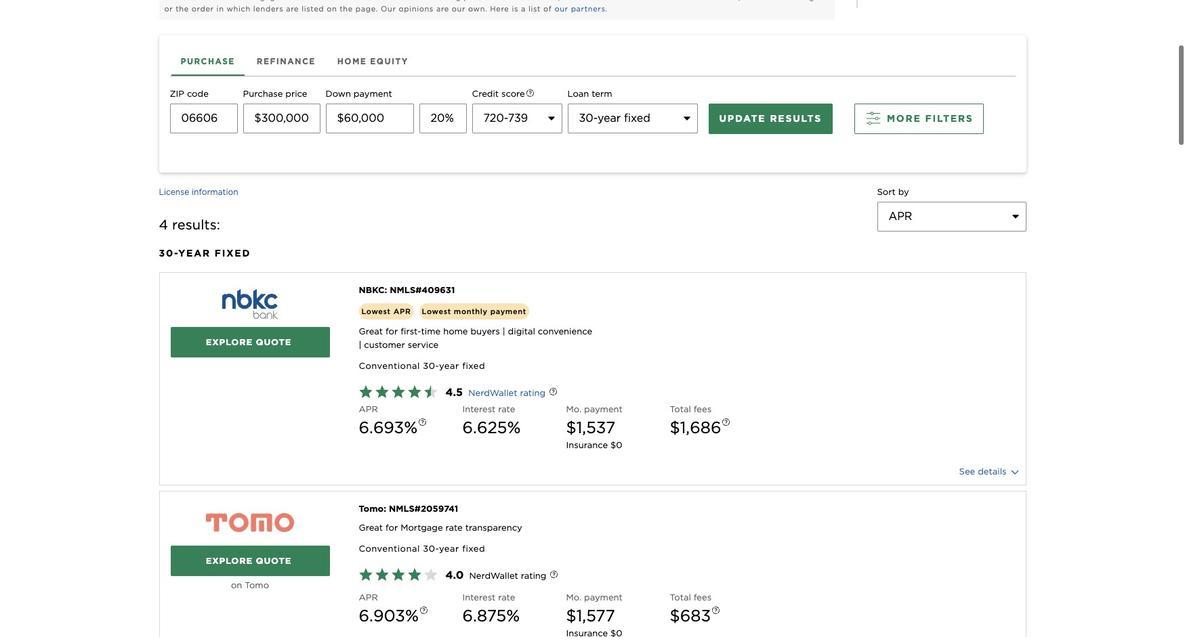Task type: describe. For each thing, give the bounding box(es) containing it.
0 vertical spatial nerdwallet
[[468, 386, 517, 396]]

home equity button
[[326, 43, 419, 73]]

update results button
[[708, 101, 833, 131]]

tomo : nmls#2059741
[[359, 502, 458, 512]]

0 vertical spatial tomo
[[359, 502, 384, 512]]

apr for 6.693%
[[359, 402, 378, 412]]

monthly
[[454, 304, 488, 313]]

more filters
[[887, 110, 973, 121]]

our partners link
[[555, 1, 606, 11]]

loan
[[568, 86, 589, 96]]

refinance
[[257, 53, 316, 64]]

2 vertical spatial fixed
[[462, 542, 485, 552]]

here is a list of our partners .
[[487, 1, 608, 11]]

for for first-
[[386, 324, 398, 334]]

on
[[231, 578, 242, 588]]

zip code
[[170, 86, 209, 96]]

total for $683
[[670, 590, 691, 600]]

lowest for lowest apr
[[362, 304, 391, 313]]

: for 6.903%
[[384, 502, 386, 512]]

interest for 6.625%
[[462, 402, 496, 412]]

1 conventional from the top
[[359, 359, 420, 369]]

0 horizontal spatial tomo
[[245, 578, 269, 588]]

price
[[285, 86, 307, 96]]

0 vertical spatial 30-
[[159, 245, 178, 256]]

interest rate 6.875%
[[462, 590, 520, 624]]

see details button
[[959, 463, 1020, 476]]

rate for 6.625%
[[498, 402, 515, 412]]

equity
[[370, 53, 408, 64]]

purchase button
[[170, 43, 246, 73]]

Purchase price telephone field
[[243, 101, 320, 131]]

is
[[512, 1, 518, 11]]

1 vertical spatial fixed
[[462, 359, 485, 369]]

a
[[521, 1, 526, 11]]

down
[[326, 86, 351, 96]]

update
[[719, 110, 766, 121]]

more information about this apr image
[[409, 595, 439, 625]]

convenience
[[538, 324, 592, 334]]

sort by
[[877, 184, 909, 195]]

loan term
[[568, 86, 612, 96]]

0 vertical spatial rating
[[520, 386, 546, 396]]

$683
[[670, 604, 711, 624]]

interest for 6.875%
[[462, 590, 496, 600]]

mo. for $1,577
[[566, 590, 581, 600]]

license information link
[[159, 184, 238, 194]]

nbkc : nmls#409631
[[359, 282, 455, 292]]

home equity
[[337, 53, 408, 64]]

2 vertical spatial year
[[439, 542, 459, 552]]

insurance for $1,577
[[566, 626, 608, 636]]

payment for down payment
[[354, 86, 392, 96]]

transparency
[[465, 521, 522, 531]]

6.903%
[[359, 604, 419, 624]]

mo. payment $1,537 insurance $0
[[566, 402, 623, 448]]

mo. for $1,537
[[566, 402, 581, 412]]

fees for $1,686
[[694, 402, 712, 412]]

results:
[[172, 214, 220, 230]]

results
[[770, 110, 822, 121]]

1 vertical spatial rate
[[446, 521, 463, 531]]

great for first-time home buyers | digital convenience | customer service
[[359, 324, 592, 348]]

total fees for $683
[[670, 590, 712, 600]]

mo. payment $1,577 insurance $0
[[566, 590, 623, 636]]

how is this rating determined? image for $1,537
[[538, 376, 568, 406]]

on tomo
[[231, 578, 269, 588]]

tab list containing purchase
[[170, 43, 1015, 74]]

zip
[[170, 86, 184, 96]]

.
[[606, 1, 608, 11]]

6.693%
[[359, 415, 418, 435]]

of
[[544, 1, 552, 11]]

customer
[[364, 338, 405, 348]]

6.875%
[[462, 604, 520, 624]]

tomo image
[[206, 511, 294, 530]]

purchase price
[[243, 86, 307, 96]]

purchase for purchase
[[181, 53, 235, 64]]

update results
[[719, 110, 822, 121]]

4.0
[[446, 567, 464, 579]]

list
[[529, 1, 541, 11]]

nmls#2059741
[[389, 502, 458, 512]]

lowest monthly payment
[[422, 304, 526, 313]]

4
[[159, 214, 168, 230]]

more filters button
[[854, 101, 984, 131]]

fees for $683
[[694, 590, 712, 600]]

1 vertical spatial 30-
[[423, 359, 439, 369]]

by
[[898, 184, 909, 195]]

payment up digital
[[490, 304, 526, 313]]

information
[[192, 184, 238, 194]]

first-
[[401, 324, 421, 334]]

more
[[887, 110, 921, 121]]

ZIP code telephone field
[[170, 101, 238, 131]]

quote for 6.903%
[[256, 554, 292, 564]]

6.625%
[[462, 415, 521, 435]]

1 vertical spatial nerdwallet
[[469, 569, 518, 579]]

0 vertical spatial year
[[178, 245, 211, 256]]

2 conventional 30-year fixed from the top
[[359, 542, 485, 552]]

Down payment telephone field
[[326, 101, 414, 131]]

digital
[[508, 324, 535, 334]]

$0 for $1,537
[[611, 438, 623, 448]]



Task type: vqa. For each thing, say whether or not it's contained in the screenshot.
bottommost INTEREST
yes



Task type: locate. For each thing, give the bounding box(es) containing it.
year up 4.5
[[439, 359, 459, 369]]

1 for from the top
[[386, 324, 398, 334]]

explore quote
[[206, 334, 292, 345], [206, 554, 292, 564]]

2 vertical spatial 30-
[[423, 542, 439, 552]]

20% telephone field
[[419, 101, 467, 131]]

rating down transparency
[[521, 569, 547, 579]]

: left nmls#2059741
[[384, 502, 386, 512]]

explore quote link
[[170, 324, 330, 355], [170, 544, 330, 574]]

2 explore quote link from the top
[[170, 544, 330, 574]]

more information about credit score image
[[515, 77, 545, 107]]

0 vertical spatial insurance
[[566, 438, 608, 448]]

0 vertical spatial interest
[[462, 402, 496, 412]]

total fees
[[670, 402, 712, 412], [670, 590, 712, 600]]

refinance button
[[246, 43, 326, 73]]

1 horizontal spatial |
[[503, 324, 505, 334]]

fees
[[694, 402, 712, 412], [694, 590, 712, 600]]

1 horizontal spatial tomo
[[359, 502, 384, 512]]

payment up $1,537
[[584, 402, 623, 412]]

1 vertical spatial how is this rating determined? image
[[539, 559, 569, 589]]

0 vertical spatial rate
[[498, 402, 515, 412]]

fixed down great for first-time home buyers | digital convenience | customer service
[[462, 359, 485, 369]]

0 vertical spatial explore quote
[[206, 334, 292, 345]]

$0 down $1,577
[[611, 626, 623, 636]]

total
[[670, 402, 691, 412], [670, 590, 691, 600]]

insurance inside 'mo. payment $1,577 insurance $0'
[[566, 626, 608, 636]]

rate right mortgage
[[446, 521, 463, 531]]

rate up "6.875%"
[[498, 590, 515, 600]]

$1,686
[[670, 415, 721, 435]]

see details
[[959, 464, 1009, 474]]

tomo
[[359, 502, 384, 512], [245, 578, 269, 588]]

explore quote up on tomo
[[206, 554, 292, 564]]

nbkc image
[[222, 286, 278, 316]]

great for great for first-time home buyers | digital convenience | customer service
[[359, 324, 383, 334]]

great for mortgage rate transparency
[[359, 521, 522, 531]]

apr down nbkc : nmls#409631
[[394, 304, 411, 313]]

tomo right on
[[245, 578, 269, 588]]

1 vertical spatial |
[[359, 338, 361, 348]]

1 vertical spatial total fees
[[670, 590, 712, 600]]

1 vertical spatial $0
[[611, 626, 623, 636]]

30-
[[159, 245, 178, 256], [423, 359, 439, 369], [423, 542, 439, 552]]

2 great from the top
[[359, 521, 383, 531]]

0 vertical spatial great
[[359, 324, 383, 334]]

0 vertical spatial explore quote link
[[170, 324, 330, 355]]

total fees up "$1,686"
[[670, 402, 712, 412]]

0 horizontal spatial purchase
[[181, 53, 235, 64]]

interest inside interest rate 6.875%
[[462, 590, 496, 600]]

insurance for $1,537
[[566, 438, 608, 448]]

purchase for purchase price
[[243, 86, 283, 96]]

explore up on
[[206, 554, 253, 564]]

code
[[187, 86, 209, 96]]

2 $0 from the top
[[611, 626, 623, 636]]

total fees up the $683
[[670, 590, 712, 600]]

explore quote link for 6.693%
[[170, 324, 330, 355]]

lowest apr
[[362, 304, 411, 313]]

1 vertical spatial insurance
[[566, 626, 608, 636]]

more information about this total fees image
[[711, 406, 741, 436]]

credit score
[[472, 86, 525, 96]]

lowest for lowest monthly payment
[[422, 304, 451, 313]]

lowest
[[362, 304, 391, 313], [422, 304, 451, 313]]

explore quote link up on tomo
[[170, 544, 330, 574]]

purchase
[[181, 53, 235, 64], [243, 86, 283, 96]]

conventional
[[359, 359, 420, 369], [359, 542, 420, 552]]

1 explore from the top
[[206, 334, 253, 345]]

1 horizontal spatial lowest
[[422, 304, 451, 313]]

mo. inside mo. payment $1,537 insurance $0
[[566, 402, 581, 412]]

interest up "6.875%"
[[462, 590, 496, 600]]

year
[[178, 245, 211, 256], [439, 359, 459, 369], [439, 542, 459, 552]]

conventional 30-year fixed down service
[[359, 359, 485, 369]]

nerdwallet up interest rate 6.625%
[[468, 386, 517, 396]]

1 vertical spatial interest
[[462, 590, 496, 600]]

0 vertical spatial how is this rating determined? image
[[538, 376, 568, 406]]

0 vertical spatial :
[[385, 282, 387, 292]]

nmls#409631
[[390, 282, 455, 292]]

rate for 6.875%
[[498, 590, 515, 600]]

0 vertical spatial quote
[[256, 334, 292, 345]]

insurance down $1,537
[[566, 438, 608, 448]]

payment for mo. payment $1,537 insurance $0
[[584, 402, 623, 412]]

sort
[[877, 184, 896, 195]]

tab list
[[170, 43, 1015, 74]]

fixed down transparency
[[462, 542, 485, 552]]

details
[[978, 464, 1007, 474]]

purchase up code
[[181, 53, 235, 64]]

rating
[[520, 386, 546, 396], [521, 569, 547, 579]]

nerdwallet rating up interest rate 6.875%
[[469, 569, 547, 579]]

quote for 6.693%
[[256, 334, 292, 345]]

2 explore quote from the top
[[206, 554, 292, 564]]

rate inside interest rate 6.625%
[[498, 402, 515, 412]]

0 vertical spatial nerdwallet rating
[[468, 386, 546, 396]]

conventional up like it 'image'
[[359, 542, 420, 552]]

: for 6.693%
[[385, 282, 387, 292]]

0 horizontal spatial lowest
[[362, 304, 391, 313]]

1 horizontal spatial purchase
[[243, 86, 283, 96]]

2 insurance from the top
[[566, 626, 608, 636]]

0 vertical spatial fixed
[[215, 245, 251, 256]]

$0 inside mo. payment $1,537 insurance $0
[[611, 438, 623, 448]]

total fees for $1,686
[[670, 402, 712, 412]]

partners
[[571, 1, 606, 11]]

0 vertical spatial total
[[670, 402, 691, 412]]

nbkc
[[359, 282, 385, 292]]

0 vertical spatial $0
[[611, 438, 623, 448]]

interest inside interest rate 6.625%
[[462, 402, 496, 412]]

1 vertical spatial explore quote
[[206, 554, 292, 564]]

lowest up time
[[422, 304, 451, 313]]

insurance inside mo. payment $1,537 insurance $0
[[566, 438, 608, 448]]

great up customer
[[359, 324, 383, 334]]

rate inside interest rate 6.875%
[[498, 590, 515, 600]]

explore for 6.903%
[[206, 554, 253, 564]]

1 vertical spatial rating
[[521, 569, 547, 579]]

insurance
[[566, 438, 608, 448], [566, 626, 608, 636]]

1 vertical spatial nerdwallet rating
[[469, 569, 547, 579]]

how is this rating determined? image up $1,577
[[539, 559, 569, 589]]

0 vertical spatial conventional 30-year fixed
[[359, 359, 485, 369]]

30-year fixed
[[159, 245, 251, 256]]

30- down mortgage
[[423, 542, 439, 552]]

explore quote link down nbkc image
[[170, 324, 330, 355]]

conventional 30-year fixed
[[359, 359, 485, 369], [359, 542, 485, 552]]

$0 inside 'mo. payment $1,577 insurance $0'
[[611, 626, 623, 636]]

2 mo. from the top
[[566, 590, 581, 600]]

1 vertical spatial great
[[359, 521, 383, 531]]

for
[[386, 324, 398, 334], [386, 521, 398, 531]]

explore quote for 6.693%
[[206, 334, 292, 345]]

0 horizontal spatial |
[[359, 338, 361, 348]]

4.5
[[446, 384, 463, 397]]

mortgage
[[401, 521, 443, 531]]

1 lowest from the left
[[362, 304, 391, 313]]

1 conventional 30-year fixed from the top
[[359, 359, 485, 369]]

purchase up "purchase price" phone field
[[243, 86, 283, 96]]

how is this rating determined? image up $1,537
[[538, 376, 568, 406]]

mo. inside 'mo. payment $1,577 insurance $0'
[[566, 590, 581, 600]]

1 explore quote link from the top
[[170, 324, 330, 355]]

great down tomo : nmls#2059741
[[359, 521, 383, 531]]

1 vertical spatial explore quote link
[[170, 544, 330, 574]]

2 vertical spatial apr
[[359, 590, 378, 600]]

1 mo. from the top
[[566, 402, 581, 412]]

0 vertical spatial for
[[386, 324, 398, 334]]

1 vertical spatial for
[[386, 521, 398, 531]]

1 vertical spatial :
[[384, 502, 386, 512]]

lowest down nbkc
[[362, 304, 391, 313]]

credit
[[472, 86, 499, 96]]

apr up '6.693%'
[[359, 402, 378, 412]]

term
[[592, 86, 612, 96]]

4 results:
[[159, 214, 220, 230]]

our
[[555, 1, 568, 11]]

$1,537
[[566, 415, 615, 435]]

interest rate 6.625%
[[462, 402, 521, 435]]

for inside great for first-time home buyers | digital convenience | customer service
[[386, 324, 398, 334]]

interest up 6.625%
[[462, 402, 496, 412]]

explore quote for 6.903%
[[206, 554, 292, 564]]

rate
[[498, 402, 515, 412], [446, 521, 463, 531], [498, 590, 515, 600]]

home
[[337, 53, 367, 64]]

explore for 6.693%
[[206, 334, 253, 345]]

2 explore from the top
[[206, 554, 253, 564]]

1 $0 from the top
[[611, 438, 623, 448]]

total up "$1,686"
[[670, 402, 691, 412]]

here
[[490, 1, 509, 11]]

1 total fees from the top
[[670, 402, 712, 412]]

service
[[408, 338, 439, 348]]

insurance down $1,577
[[566, 626, 608, 636]]

explore
[[206, 334, 253, 345], [206, 554, 253, 564]]

1 interest from the top
[[462, 402, 496, 412]]

score
[[501, 86, 525, 96]]

2 conventional from the top
[[359, 542, 420, 552]]

home
[[443, 324, 468, 334]]

2 total from the top
[[670, 590, 691, 600]]

$1,577
[[566, 604, 615, 624]]

nerdwallet rating up interest rate 6.625%
[[468, 386, 546, 396]]

filters
[[925, 110, 973, 121]]

1 total from the top
[[670, 402, 691, 412]]

2 quote from the top
[[256, 554, 292, 564]]

explore quote down nbkc image
[[206, 334, 292, 345]]

interest
[[462, 402, 496, 412], [462, 590, 496, 600]]

30- down service
[[423, 359, 439, 369]]

mo. up $1,577
[[566, 590, 581, 600]]

how is this rating determined? image for $1,577
[[539, 559, 569, 589]]

buyers
[[471, 324, 500, 334]]

30- down 4
[[159, 245, 178, 256]]

see
[[959, 464, 975, 474]]

2 for from the top
[[386, 521, 398, 531]]

payment for mo. payment $1,577 insurance $0
[[584, 590, 623, 600]]

2 lowest from the left
[[422, 304, 451, 313]]

tomo left nmls#2059741
[[359, 502, 384, 512]]

2 total fees from the top
[[670, 590, 712, 600]]

0 vertical spatial apr
[[394, 304, 411, 313]]

2 interest from the top
[[462, 590, 496, 600]]

1 vertical spatial purchase
[[243, 86, 283, 96]]

apr
[[394, 304, 411, 313], [359, 402, 378, 412], [359, 590, 378, 600]]

for for mortgage
[[386, 521, 398, 531]]

rating up interest rate 6.625%
[[520, 386, 546, 396]]

2 fees from the top
[[694, 590, 712, 600]]

| left customer
[[359, 338, 361, 348]]

$0 down $1,537
[[611, 438, 623, 448]]

:
[[385, 282, 387, 292], [384, 502, 386, 512]]

purchase inside button
[[181, 53, 235, 64]]

quote down nbkc image
[[256, 334, 292, 345]]

like it image
[[359, 565, 440, 581]]

0 vertical spatial purchase
[[181, 53, 235, 64]]

quote up on tomo
[[256, 554, 292, 564]]

0 vertical spatial total fees
[[670, 402, 712, 412]]

conventional down customer
[[359, 359, 420, 369]]

explore quote link for 6.903%
[[170, 544, 330, 574]]

0 vertical spatial conventional
[[359, 359, 420, 369]]

fees up the $683
[[694, 590, 712, 600]]

0 vertical spatial mo.
[[566, 402, 581, 412]]

for up customer
[[386, 324, 398, 334]]

1 vertical spatial fees
[[694, 590, 712, 600]]

1 vertical spatial conventional 30-year fixed
[[359, 542, 485, 552]]

1 vertical spatial explore
[[206, 554, 253, 564]]

1 vertical spatial quote
[[256, 554, 292, 564]]

year down great for mortgage rate transparency on the left of page
[[439, 542, 459, 552]]

rated 4.5 out of 5 image
[[359, 382, 440, 399]]

year down results: at the left of page
[[178, 245, 211, 256]]

1 great from the top
[[359, 324, 383, 334]]

great inside great for first-time home buyers | digital convenience | customer service
[[359, 324, 383, 334]]

license
[[159, 184, 189, 194]]

0 vertical spatial explore
[[206, 334, 253, 345]]

1 fees from the top
[[694, 402, 712, 412]]

1 vertical spatial conventional
[[359, 542, 420, 552]]

payment up down payment phone field
[[354, 86, 392, 96]]

license information
[[159, 184, 238, 194]]

: up "lowest apr"
[[385, 282, 387, 292]]

1 quote from the top
[[256, 334, 292, 345]]

payment inside mo. payment $1,537 insurance $0
[[584, 402, 623, 412]]

2 vertical spatial rate
[[498, 590, 515, 600]]

fixed down results: at the left of page
[[215, 245, 251, 256]]

1 vertical spatial mo.
[[566, 590, 581, 600]]

1 insurance from the top
[[566, 438, 608, 448]]

explore down nbkc image
[[206, 334, 253, 345]]

conventional 30-year fixed down mortgage
[[359, 542, 485, 552]]

1 vertical spatial total
[[670, 590, 691, 600]]

1 vertical spatial apr
[[359, 402, 378, 412]]

time
[[421, 324, 441, 334]]

fees up "$1,686"
[[694, 402, 712, 412]]

total for $1,686
[[670, 402, 691, 412]]

$0 for $1,577
[[611, 626, 623, 636]]

payment up $1,577
[[584, 590, 623, 600]]

mo. up $1,537
[[566, 402, 581, 412]]

1 vertical spatial tomo
[[245, 578, 269, 588]]

$0
[[611, 438, 623, 448], [611, 626, 623, 636]]

nerdwallet rating link
[[468, 386, 546, 396]]

for down tomo : nmls#2059741
[[386, 521, 398, 531]]

more information about this total fees image
[[701, 595, 731, 625]]

0 vertical spatial fees
[[694, 402, 712, 412]]

| left digital
[[503, 324, 505, 334]]

down payment
[[326, 86, 392, 96]]

how is this rating determined? image
[[538, 376, 568, 406], [539, 559, 569, 589]]

great for great for mortgage rate transparency
[[359, 521, 383, 531]]

1 vertical spatial year
[[439, 359, 459, 369]]

nerdwallet rating
[[468, 386, 546, 396], [469, 569, 547, 579]]

rate down nerdwallet rating link
[[498, 402, 515, 412]]

payment
[[354, 86, 392, 96], [490, 304, 526, 313], [584, 402, 623, 412], [584, 590, 623, 600]]

apr for 6.903%
[[359, 590, 378, 600]]

total up the $683
[[670, 590, 691, 600]]

more information about this apr image
[[408, 406, 438, 436]]

payment inside 'mo. payment $1,577 insurance $0'
[[584, 590, 623, 600]]

quote
[[256, 334, 292, 345], [256, 554, 292, 564]]

apr up 6.903%
[[359, 590, 378, 600]]

1 explore quote from the top
[[206, 334, 292, 345]]

0 vertical spatial |
[[503, 324, 505, 334]]

nerdwallet up interest rate 6.875%
[[469, 569, 518, 579]]



